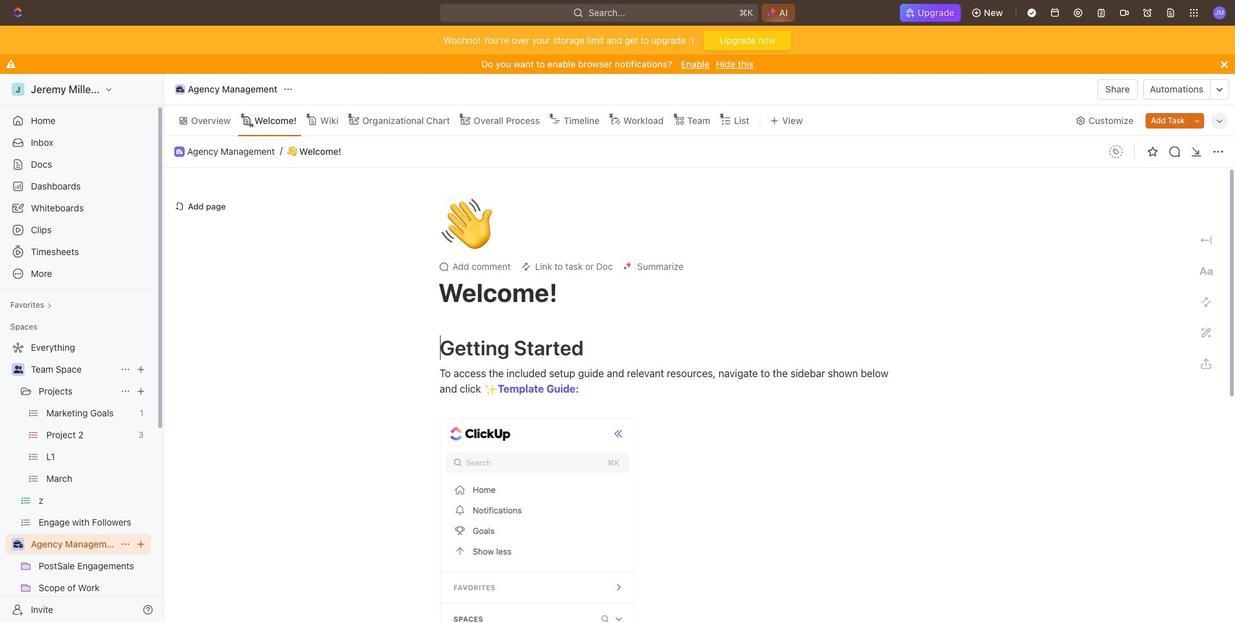 Task type: describe. For each thing, give the bounding box(es) containing it.
0 vertical spatial business time image
[[176, 86, 184, 93]]

business time image inside tree
[[13, 541, 23, 549]]

business time image
[[176, 149, 183, 154]]

sidebar navigation
[[0, 74, 167, 623]]

tree inside sidebar navigation
[[5, 338, 151, 623]]



Task type: vqa. For each thing, say whether or not it's contained in the screenshot.
bottommost Name dropdown button
no



Task type: locate. For each thing, give the bounding box(es) containing it.
jeremy miller's workspace, , element
[[12, 83, 24, 96]]

tree
[[5, 338, 151, 623]]

1 horizontal spatial business time image
[[176, 86, 184, 93]]

business time image
[[176, 86, 184, 93], [13, 541, 23, 549]]

0 horizontal spatial business time image
[[13, 541, 23, 549]]

dropdown menu image
[[1106, 142, 1127, 162]]

1 vertical spatial business time image
[[13, 541, 23, 549]]

user group image
[[13, 366, 23, 374]]



